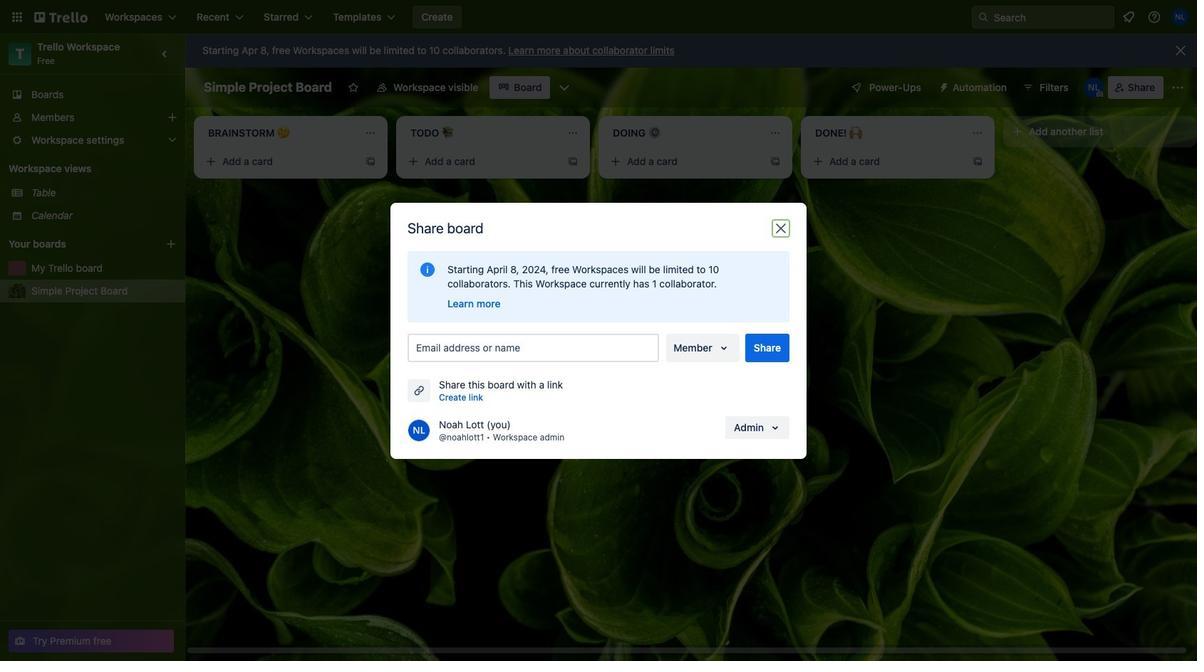 Task type: locate. For each thing, give the bounding box(es) containing it.
sm image
[[933, 76, 953, 96]]

your boards with 2 items element
[[9, 236, 144, 253]]

switch to… image
[[10, 10, 24, 24]]

1 horizontal spatial create from template… image
[[770, 156, 781, 167]]

1 vertical spatial noah lott (noahlott1) image
[[408, 419, 430, 442]]

noah lott (noahlott1) image
[[1171, 9, 1189, 26], [408, 419, 430, 442]]

0 horizontal spatial create from template… image
[[365, 156, 376, 167]]

0 notifications image
[[1120, 9, 1137, 26]]

search image
[[978, 11, 989, 23]]

customize views image
[[558, 81, 572, 95]]

2 horizontal spatial create from template… image
[[972, 156, 983, 167]]

create from template… image
[[365, 156, 376, 167], [770, 156, 781, 167], [972, 156, 983, 167]]

0 horizontal spatial noah lott (noahlott1) image
[[408, 419, 430, 442]]

add board image
[[165, 239, 177, 250]]

back to home image
[[34, 6, 88, 29]]

0 vertical spatial noah lott (noahlott1) image
[[1171, 9, 1189, 26]]

2 create from template… image from the left
[[770, 156, 781, 167]]

Board name text field
[[197, 76, 339, 99]]

star or unstar board image
[[348, 82, 359, 93]]

open information menu image
[[1147, 10, 1161, 24]]



Task type: vqa. For each thing, say whether or not it's contained in the screenshot.
Create from template… icon
yes



Task type: describe. For each thing, give the bounding box(es) containing it.
3 create from template… image from the left
[[972, 156, 983, 167]]

close image
[[772, 220, 790, 237]]

1 create from template… image from the left
[[365, 156, 376, 167]]

Search field
[[989, 7, 1114, 27]]

show menu image
[[1171, 81, 1185, 95]]

Email address or name text field
[[416, 338, 656, 358]]

1 horizontal spatial noah lott (noahlott1) image
[[1171, 9, 1189, 26]]

noah lott (noahlott1) image
[[1084, 78, 1104, 98]]

primary element
[[0, 0, 1197, 34]]

create from template… image
[[567, 156, 579, 167]]



